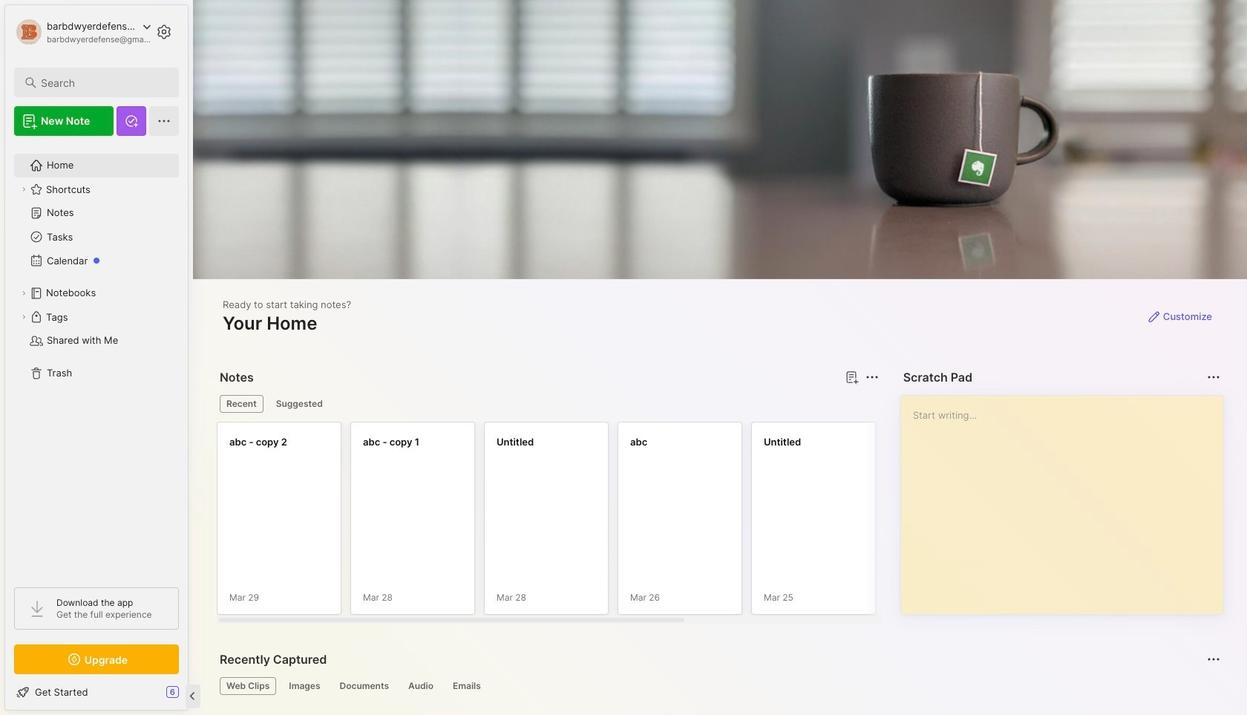 Task type: vqa. For each thing, say whether or not it's contained in the screenshot.
Main element
yes



Task type: locate. For each thing, give the bounding box(es) containing it.
1 vertical spatial tab list
[[220, 677, 1219, 695]]

row group
[[217, 422, 1153, 624]]

2 tab list from the top
[[220, 677, 1219, 695]]

expand notebooks image
[[19, 289, 28, 298]]

None search field
[[41, 74, 166, 91]]

More actions field
[[862, 367, 883, 388]]

tree
[[5, 145, 188, 574]]

Start writing… text field
[[913, 396, 1223, 602]]

none search field inside main element
[[41, 74, 166, 91]]

tab list
[[220, 395, 877, 413], [220, 677, 1219, 695]]

Account field
[[14, 17, 151, 47]]

0 vertical spatial tab list
[[220, 395, 877, 413]]

tab
[[220, 395, 263, 413], [269, 395, 330, 413], [220, 677, 276, 695], [282, 677, 327, 695], [333, 677, 396, 695], [402, 677, 440, 695], [446, 677, 488, 695]]



Task type: describe. For each thing, give the bounding box(es) containing it.
Search text field
[[41, 76, 166, 90]]

Help and Learning task checklist field
[[5, 680, 188, 704]]

click to collapse image
[[188, 688, 199, 705]]

expand tags image
[[19, 313, 28, 322]]

more actions image
[[863, 368, 881, 386]]

tree inside main element
[[5, 145, 188, 574]]

settings image
[[155, 23, 173, 41]]

main element
[[0, 0, 193, 715]]

1 tab list from the top
[[220, 395, 877, 413]]



